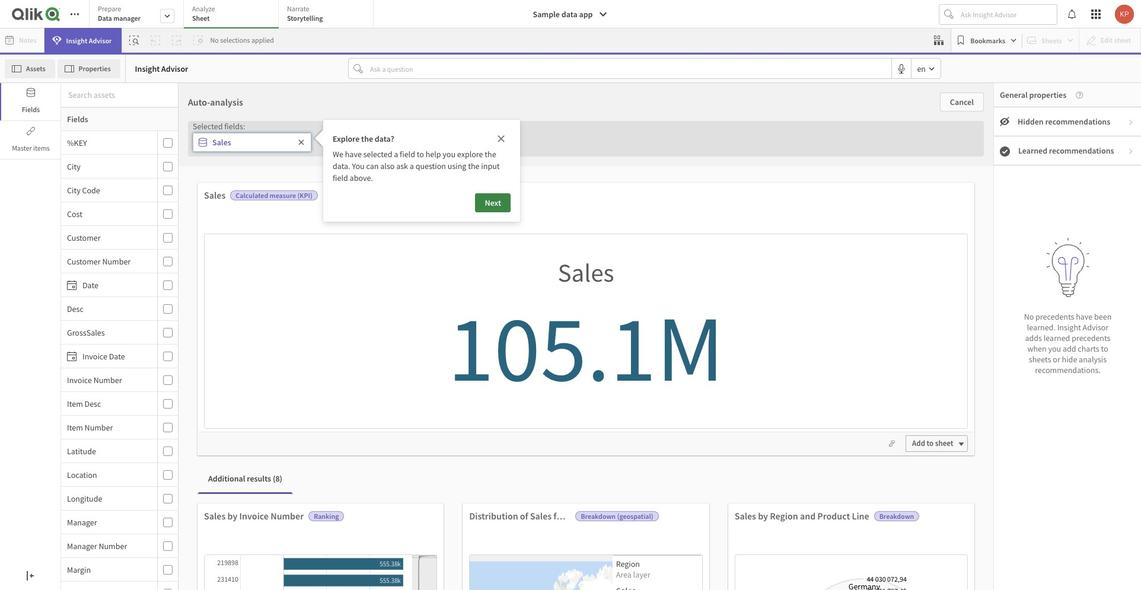 Task type: describe. For each thing, give the bounding box(es) containing it.
manager menu item
[[61, 511, 178, 535]]

to inside the "add to sheet" button
[[927, 439, 934, 449]]

selections tool image
[[935, 36, 944, 45]]

advisor inside dropdown button
[[89, 36, 112, 45]]

can inside ". any found insights can be saved to this sheet."
[[562, 400, 575, 411]]

have
[[536, 343, 557, 355]]

app
[[579, 9, 593, 20]]

for inside explore your data directly or let qlik generate insights for you with
[[427, 383, 437, 393]]

0 vertical spatial insights
[[544, 367, 571, 377]]

cost menu item
[[61, 202, 178, 226]]

items
[[33, 144, 50, 152]]

0 vertical spatial a
[[394, 149, 398, 160]]

ask insight advisor
[[539, 384, 600, 394]]

desc menu item
[[61, 297, 178, 321]]

use
[[672, 367, 687, 378]]

insight inside no precedents have been learned. insight advisor adds learned precedents when you add charts to sheets or hide analysis recommendations.
[[1058, 322, 1081, 333]]

to inside to start creating visualizations and build your new sheet.
[[751, 367, 758, 378]]

selected
[[363, 149, 392, 160]]

.
[[608, 383, 610, 394]]

recommendations for learned recommendations
[[1049, 145, 1115, 156]]

. any found insights can be saved to this sheet.
[[511, 383, 630, 427]]

grosssales button
[[61, 327, 155, 338]]

you inside explore your data directly or let qlik generate insights for you with
[[439, 383, 452, 393]]

0 vertical spatial field
[[400, 149, 415, 160]]

region area layer
[[616, 559, 651, 580]]

and inside to start creating visualizations and build your new sheet.
[[747, 384, 760, 395]]

prepare data manager
[[98, 4, 141, 23]]

manager
[[113, 14, 141, 23]]

to inside we have selected a field to help you explore the data. you can also ask a question using the input field above.
[[417, 149, 424, 160]]

Ask a question text field
[[368, 59, 892, 78]]

creating
[[668, 384, 696, 395]]

item for item desc
[[67, 398, 83, 409]]

deselect field image
[[298, 139, 305, 146]]

1 vertical spatial using
[[612, 367, 630, 377]]

help
[[426, 149, 441, 160]]

the down the explore
[[468, 161, 480, 171]]

breakdown for breakdown
[[880, 512, 914, 521]]

city button
[[61, 161, 155, 172]]

date menu item
[[61, 274, 178, 297]]

margin button
[[61, 565, 155, 575]]

master items
[[12, 144, 50, 152]]

to inside ". any found insights can be saved to this sheet."
[[609, 400, 616, 411]]

1 horizontal spatial fields
[[67, 114, 88, 125]]

charts
[[1078, 343, 1100, 354]]

an
[[440, 206, 455, 224]]

latitude
[[67, 446, 96, 457]]

sales by region and product line
[[735, 510, 870, 522]]

learned recommendations button
[[994, 136, 1142, 166]]

data?
[[375, 133, 394, 144]]

small image
[[1000, 146, 1010, 156]]

no for no selections applied
[[210, 36, 219, 44]]

master
[[12, 144, 32, 152]]

have inside we have selected a field to help you explore the data. you can also ask a question using the input field above.
[[345, 149, 362, 160]]

sales inside sales 105.1m
[[558, 257, 614, 289]]

sales by invoice number
[[204, 510, 304, 522]]

1 vertical spatial precedents
[[1072, 333, 1111, 343]]

customer button
[[61, 232, 155, 243]]

0 vertical spatial date
[[82, 280, 98, 290]]

selected
[[193, 121, 223, 132]]

let
[[455, 367, 464, 377]]

invoice date button
[[61, 351, 155, 362]]

(geospatial)
[[617, 512, 654, 521]]

help image
[[1067, 91, 1084, 98]]

%key button
[[61, 137, 155, 148]]

edit sheet
[[709, 368, 742, 378]]

edit
[[709, 368, 722, 378]]

choose an option below to get started adding to this sheet...
[[393, 206, 748, 224]]

manager number
[[67, 541, 127, 551]]

using inside we have selected a field to help you explore the data. you can also ask a question using the input field above.
[[448, 161, 467, 171]]

start
[[760, 367, 776, 378]]

desc inside item desc menu item
[[85, 398, 101, 409]]

sheet. inside to start creating visualizations and build your new sheet.
[[730, 400, 751, 411]]

0 horizontal spatial fields
[[22, 105, 40, 114]]

your inside to start creating visualizations and build your new sheet.
[[696, 400, 712, 411]]

ranking
[[314, 512, 339, 521]]

hidden recommendations
[[1018, 116, 1111, 127]]

results
[[247, 474, 271, 484]]

line
[[852, 510, 870, 522]]

add
[[913, 439, 926, 449]]

desc inside desc menu item
[[67, 303, 84, 314]]

invoice for invoice number
[[67, 375, 92, 385]]

manager button
[[61, 517, 155, 528]]

can inside we have selected a field to help you explore the data. you can also ask a question using the input field above.
[[366, 161, 379, 171]]

this inside ". any found insights can be saved to this sheet."
[[617, 400, 630, 411]]

explore
[[457, 149, 483, 160]]

sales 105.1m
[[448, 257, 725, 406]]

the left data?
[[361, 133, 373, 144]]

learned recommendations
[[1019, 145, 1115, 156]]

desc button
[[61, 303, 155, 314]]

number for customer number
[[102, 256, 131, 267]]

of
[[520, 510, 528, 522]]

location
[[67, 470, 97, 480]]

next button
[[476, 193, 511, 212]]

item number menu item
[[61, 416, 178, 440]]

0 horizontal spatial region
[[567, 510, 596, 522]]

additional results (8)
[[208, 474, 282, 484]]

2 vertical spatial a
[[559, 343, 564, 355]]

search image
[[525, 383, 539, 394]]

number for manager number
[[99, 541, 127, 551]]

1 master items button from the left
[[0, 122, 61, 159]]

find
[[511, 367, 526, 377]]

insight advisor inside dropdown button
[[66, 36, 112, 45]]

invoice for invoice date
[[82, 351, 107, 362]]

1 vertical spatial date
[[109, 351, 125, 362]]

or inside explore your data directly or let qlik generate insights for you with
[[446, 367, 453, 377]]

calculated measure (kpi)
[[236, 191, 313, 200]]

sample data app
[[533, 9, 593, 20]]

started
[[576, 206, 618, 224]]

Ask Insight Advisor text field
[[959, 5, 1057, 24]]

been
[[1095, 311, 1112, 322]]

the right in
[[581, 367, 593, 377]]

measure
[[270, 191, 296, 200]]

sheet...
[[705, 206, 748, 224]]

tab list inside the 105.1m application
[[89, 0, 378, 30]]

data inside button
[[562, 9, 578, 20]]

105.1m application
[[0, 0, 1142, 590]]

en
[[917, 63, 926, 74]]

item number
[[67, 422, 113, 433]]

generate
[[367, 383, 397, 393]]

next
[[485, 198, 501, 208]]

insights inside ". any found insights can be saved to this sheet."
[[533, 400, 560, 411]]

create new analytics
[[682, 343, 766, 355]]

number down (8)
[[271, 510, 304, 522]]

properties button
[[57, 59, 120, 78]]

area
[[616, 570, 632, 580]]

choose
[[393, 206, 437, 224]]

sheet inside button
[[936, 439, 954, 449]]

longitude
[[67, 493, 102, 504]]

manager for manager number
[[67, 541, 97, 551]]

additional
[[208, 474, 245, 484]]

learned
[[1044, 333, 1071, 343]]

calculated
[[236, 191, 268, 200]]

(kpi)
[[298, 191, 313, 200]]

distribution of sales for region
[[469, 510, 596, 522]]

Search assets text field
[[61, 84, 178, 106]]

advisor up auto-
[[161, 63, 188, 74]]

new inside to start creating visualizations and build your new sheet.
[[714, 400, 728, 411]]

cost
[[67, 209, 82, 219]]



Task type: locate. For each thing, give the bounding box(es) containing it.
0 horizontal spatial insight advisor
[[66, 36, 112, 45]]

tab list
[[89, 0, 378, 30]]

question?
[[565, 343, 605, 355]]

manager down longitude
[[67, 517, 97, 528]]

number up margin button
[[99, 541, 127, 551]]

the up input
[[485, 149, 496, 160]]

menu
[[61, 131, 178, 590]]

2 horizontal spatial region
[[770, 510, 798, 522]]

1 horizontal spatial insight advisor
[[135, 63, 188, 74]]

sheet
[[192, 14, 210, 23]]

analysis inside no precedents have been learned. insight advisor adds learned precedents when you add charts to sheets or hide analysis recommendations.
[[1079, 354, 1107, 365]]

breakdown
[[581, 512, 616, 521], [880, 512, 914, 521]]

hidden recommendations button
[[994, 107, 1142, 136]]

above.
[[350, 173, 373, 183]]

you inside we have selected a field to help you explore the data. you can also ask a question using the input field above.
[[443, 149, 456, 160]]

fields up master items
[[22, 105, 40, 114]]

region left (geospatial)
[[567, 510, 596, 522]]

recommendations down help image
[[1046, 116, 1111, 127]]

0 horizontal spatial using
[[448, 161, 467, 171]]

0 horizontal spatial and
[[747, 384, 760, 395]]

number down item desc button
[[85, 422, 113, 433]]

0 vertical spatial your
[[384, 367, 399, 377]]

invoice down the results
[[239, 510, 269, 522]]

city for city code
[[67, 185, 81, 195]]

date down grosssales menu item
[[109, 351, 125, 362]]

to right add
[[927, 439, 934, 449]]

0 horizontal spatial desc
[[67, 303, 84, 314]]

1 vertical spatial explore
[[356, 367, 382, 377]]

latitude button
[[61, 446, 155, 457]]

0 horizontal spatial breakdown
[[581, 512, 616, 521]]

2 item from the top
[[67, 422, 83, 433]]

region
[[567, 510, 596, 522], [770, 510, 798, 522], [616, 559, 640, 570]]

data inside explore your data directly or let qlik generate insights for you with
[[401, 367, 417, 377]]

item desc
[[67, 398, 101, 409]]

grosssales
[[67, 327, 105, 338]]

1 horizontal spatial your
[[696, 400, 712, 411]]

explore up the generate
[[356, 367, 382, 377]]

precedents
[[1036, 311, 1075, 322], [1072, 333, 1111, 343]]

customer down cost
[[67, 232, 101, 243]]

ask
[[396, 161, 408, 171]]

insight up add
[[1058, 322, 1081, 333]]

no
[[210, 36, 219, 44], [1024, 311, 1034, 322]]

0 horizontal spatial a
[[394, 149, 398, 160]]

analyze sheet
[[192, 4, 215, 23]]

recommendations for hidden recommendations
[[1046, 116, 1111, 127]]

manager number button
[[61, 541, 155, 551]]

using up the any
[[612, 367, 630, 377]]

1 vertical spatial invoice
[[67, 375, 92, 385]]

0 horizontal spatial sheet
[[723, 368, 742, 378]]

city code button
[[61, 185, 155, 195]]

1 breakdown from the left
[[581, 512, 616, 521]]

using
[[448, 161, 467, 171], [612, 367, 630, 377]]

2 vertical spatial you
[[439, 383, 452, 393]]

1 horizontal spatial and
[[800, 510, 816, 522]]

1 horizontal spatial desc
[[85, 398, 101, 409]]

item
[[67, 398, 83, 409], [67, 422, 83, 433]]

1 vertical spatial your
[[696, 400, 712, 411]]

city down '%key'
[[67, 161, 81, 172]]

margin menu item
[[61, 558, 178, 582]]

date button
[[61, 280, 155, 290]]

number inside menu item
[[99, 541, 127, 551]]

hidden
[[1018, 116, 1044, 127]]

to right saved
[[609, 400, 616, 411]]

or left "let" at the bottom left
[[446, 367, 453, 377]]

build
[[762, 384, 780, 395]]

0 vertical spatial and
[[747, 384, 760, 395]]

you
[[443, 149, 456, 160], [1049, 343, 1062, 354], [439, 383, 452, 393]]

1 horizontal spatial have
[[1076, 311, 1093, 322]]

edit image
[[694, 367, 709, 378]]

region left "product"
[[770, 510, 798, 522]]

0 horizontal spatial sheet.
[[560, 416, 581, 427]]

1 horizontal spatial analysis
[[1079, 354, 1107, 365]]

your inside explore your data directly or let qlik generate insights for you with
[[384, 367, 399, 377]]

1 vertical spatial this
[[617, 400, 630, 411]]

recommendations inside button
[[1046, 116, 1111, 127]]

0 vertical spatial using
[[448, 161, 467, 171]]

0 vertical spatial insight advisor
[[66, 36, 112, 45]]

properties
[[79, 64, 111, 73]]

invoice number menu item
[[61, 368, 178, 392]]

explore inside explore your data directly or let qlik generate insights for you with
[[356, 367, 382, 377]]

0 vertical spatial you
[[443, 149, 456, 160]]

0 horizontal spatial analysis
[[210, 96, 243, 108]]

or left 'hide'
[[1053, 354, 1061, 365]]

manager inside menu item
[[67, 541, 97, 551]]

item number button
[[61, 422, 155, 433]]

1 vertical spatial recommendations
[[1049, 145, 1115, 156]]

customer number button
[[61, 256, 155, 267]]

your up the generate
[[384, 367, 399, 377]]

insights down the ask
[[533, 400, 560, 411]]

advisor inside no precedents have been learned. insight advisor adds learned precedents when you add charts to sheets or hide analysis recommendations.
[[1083, 322, 1109, 333]]

location button
[[61, 470, 155, 480]]

create
[[682, 343, 708, 355]]

input
[[481, 161, 500, 171]]

1 vertical spatial you
[[1049, 343, 1062, 354]]

menu containing %key
[[61, 131, 178, 590]]

0 vertical spatial explore
[[333, 133, 360, 144]]

by for region
[[758, 510, 768, 522]]

0 vertical spatial sheet.
[[730, 400, 751, 411]]

to right charts on the right of the page
[[1101, 343, 1109, 354]]

you inside no precedents have been learned. insight advisor adds learned precedents when you add charts to sheets or hide analysis recommendations.
[[1049, 343, 1062, 354]]

0 horizontal spatial date
[[82, 280, 98, 290]]

insight inside dropdown button
[[66, 36, 87, 45]]

we have selected a field to help you explore the data. you can also ask a question using the input field above.
[[333, 149, 500, 183]]

item up latitude
[[67, 422, 83, 433]]

1 vertical spatial insight advisor
[[135, 63, 188, 74]]

1 manager from the top
[[67, 517, 97, 528]]

no left selections
[[210, 36, 219, 44]]

manager inside menu item
[[67, 517, 97, 528]]

customer for customer
[[67, 232, 101, 243]]

1 vertical spatial a
[[410, 161, 414, 171]]

invoice up invoice number
[[82, 351, 107, 362]]

code
[[82, 185, 100, 195]]

view disabled image
[[1000, 117, 1010, 126]]

0 vertical spatial analysis
[[210, 96, 243, 108]]

insight advisor up "search assets" text box
[[135, 63, 188, 74]]

1 vertical spatial customer
[[67, 256, 101, 267]]

item desc menu item
[[61, 392, 178, 416]]

and
[[747, 384, 760, 395], [800, 510, 816, 522]]

new for find
[[528, 367, 543, 377]]

learned.
[[1027, 322, 1056, 333]]

0 vertical spatial no
[[210, 36, 219, 44]]

insight advisor down data
[[66, 36, 112, 45]]

explore for explore the data?
[[333, 133, 360, 144]]

2 vertical spatial insights
[[533, 400, 560, 411]]

a
[[394, 149, 398, 160], [410, 161, 414, 171], [559, 343, 564, 355]]

%key menu item
[[61, 131, 178, 155]]

no for no precedents have been learned. insight advisor adds learned precedents when you add charts to sheets or hide analysis recommendations.
[[1024, 311, 1034, 322]]

auto-
[[188, 96, 210, 108]]

and left the build
[[747, 384, 760, 395]]

invoice number button
[[61, 375, 155, 385]]

0 vertical spatial manager
[[67, 517, 97, 528]]

(8)
[[273, 474, 282, 484]]

1 vertical spatial and
[[800, 510, 816, 522]]

1 vertical spatial or
[[446, 367, 453, 377]]

to inside no precedents have been learned. insight advisor adds learned precedents when you add charts to sheets or hide analysis recommendations.
[[1101, 343, 1109, 354]]

fields up '%key'
[[67, 114, 88, 125]]

breakdown (geospatial)
[[581, 512, 654, 521]]

customer down 'customer' 'button'
[[67, 256, 101, 267]]

or inside no precedents have been learned. insight advisor adds learned precedents when you add charts to sheets or hide analysis recommendations.
[[1053, 354, 1061, 365]]

2 city from the top
[[67, 185, 81, 195]]

2 horizontal spatial data
[[594, 367, 610, 377]]

manager number menu item
[[61, 535, 178, 558]]

new for create
[[710, 343, 727, 355]]

0 horizontal spatial by
[[228, 510, 238, 522]]

customer menu item
[[61, 226, 178, 250]]

0 vertical spatial precedents
[[1036, 311, 1075, 322]]

margin
[[67, 565, 91, 575]]

have inside no precedents have been learned. insight advisor adds learned precedents when you add charts to sheets or hide analysis recommendations.
[[1076, 311, 1093, 322]]

1 vertical spatial new
[[528, 367, 543, 377]]

1 horizontal spatial for
[[554, 510, 565, 522]]

1 vertical spatial item
[[67, 422, 83, 433]]

1 vertical spatial no
[[1024, 311, 1034, 322]]

0 vertical spatial desc
[[67, 303, 84, 314]]

you left with
[[439, 383, 452, 393]]

explore for explore your data directly or let qlik generate insights for you with
[[356, 367, 382, 377]]

be
[[576, 400, 585, 411]]

new right the create
[[710, 343, 727, 355]]

data up the . in the bottom of the page
[[594, 367, 610, 377]]

location menu item
[[61, 463, 178, 487]]

storytelling
[[287, 14, 323, 23]]

additional results (8) button
[[199, 465, 292, 494]]

insight up "search assets" text box
[[135, 63, 160, 74]]

manager for manager
[[67, 517, 97, 528]]

data
[[98, 14, 112, 23]]

number for item number
[[85, 422, 113, 433]]

customer number menu item
[[61, 250, 178, 274]]

by
[[228, 510, 238, 522], [758, 510, 768, 522]]

1 vertical spatial sheet
[[936, 439, 954, 449]]

this left sheet...
[[680, 206, 702, 224]]

and left "product"
[[800, 510, 816, 522]]

for right of
[[554, 510, 565, 522]]

2 breakdown from the left
[[880, 512, 914, 521]]

to right 'adding'
[[665, 206, 677, 224]]

1 horizontal spatial or
[[1053, 354, 1061, 365]]

sheets
[[1029, 354, 1052, 365]]

field down data.
[[333, 173, 348, 183]]

recommendations inside button
[[1049, 145, 1115, 156]]

narrate
[[287, 4, 309, 13]]

0 vertical spatial have
[[345, 149, 362, 160]]

analysis right 'hide'
[[1079, 354, 1107, 365]]

sample
[[533, 9, 560, 20]]

0 horizontal spatial for
[[427, 383, 437, 393]]

invoice up item desc
[[67, 375, 92, 385]]

sheet right edit
[[723, 368, 742, 378]]

hide
[[1062, 354, 1078, 365]]

1 vertical spatial manager
[[67, 541, 97, 551]]

a up ask
[[394, 149, 398, 160]]

1 horizontal spatial field
[[400, 149, 415, 160]]

tab list containing prepare
[[89, 0, 378, 30]]

1 horizontal spatial date
[[109, 351, 125, 362]]

using down the explore
[[448, 161, 467, 171]]

1 vertical spatial sheet.
[[560, 416, 581, 427]]

data left 'directly'
[[401, 367, 417, 377]]

explore up we on the left top
[[333, 133, 360, 144]]

precedents up learned
[[1036, 311, 1075, 322]]

a right ask
[[410, 161, 414, 171]]

0 horizontal spatial data
[[401, 367, 417, 377]]

invoice number
[[67, 375, 122, 385]]

when
[[1028, 343, 1047, 354]]

1 vertical spatial city
[[67, 185, 81, 195]]

0 vertical spatial item
[[67, 398, 83, 409]]

city code
[[67, 185, 100, 195]]

latitude menu item
[[61, 440, 178, 463]]

menu inside the 105.1m application
[[61, 131, 178, 590]]

region inside region area layer
[[616, 559, 640, 570]]

1 vertical spatial can
[[562, 400, 575, 411]]

sheet right add
[[936, 439, 954, 449]]

105.1m
[[448, 289, 725, 406]]

adds
[[1026, 333, 1042, 343]]

for down 'directly'
[[427, 383, 437, 393]]

city left code
[[67, 185, 81, 195]]

directly
[[418, 367, 444, 377]]

insight up properties button
[[66, 36, 87, 45]]

sheet. inside ". any found insights can be saved to this sheet."
[[560, 416, 581, 427]]

breakdown right 'line' at the bottom
[[880, 512, 914, 521]]

auto-analysis
[[188, 96, 243, 108]]

item up item number
[[67, 398, 83, 409]]

found
[[511, 400, 532, 411]]

2 customer from the top
[[67, 256, 101, 267]]

to left start
[[751, 367, 758, 378]]

0 vertical spatial or
[[1053, 354, 1061, 365]]

recommendations.
[[1035, 365, 1101, 375]]

0 vertical spatial this
[[680, 206, 702, 224]]

1 vertical spatial field
[[333, 173, 348, 183]]

visualizations
[[698, 384, 745, 395]]

insight advisor
[[66, 36, 112, 45], [135, 63, 188, 74]]

customer for customer number
[[67, 256, 101, 267]]

1 horizontal spatial by
[[758, 510, 768, 522]]

0 vertical spatial recommendations
[[1046, 116, 1111, 127]]

0 horizontal spatial or
[[446, 367, 453, 377]]

number down invoice date button
[[94, 375, 122, 385]]

date down customer number
[[82, 280, 98, 290]]

0 vertical spatial city
[[67, 161, 81, 172]]

to left help
[[417, 149, 424, 160]]

1 horizontal spatial this
[[680, 206, 702, 224]]

can left be
[[562, 400, 575, 411]]

to left get
[[539, 206, 552, 224]]

general
[[1000, 90, 1028, 100]]

1 horizontal spatial data
[[562, 9, 578, 20]]

longitude button
[[61, 493, 155, 504]]

desc up grosssales
[[67, 303, 84, 314]]

1 vertical spatial analysis
[[1079, 354, 1107, 365]]

city for city
[[67, 161, 81, 172]]

analyze
[[192, 4, 215, 13]]

breakdown left (geospatial)
[[581, 512, 616, 521]]

0 horizontal spatial your
[[384, 367, 399, 377]]

2 vertical spatial new
[[714, 400, 728, 411]]

1 horizontal spatial region
[[616, 559, 640, 570]]

no inside no precedents have been learned. insight advisor adds learned precedents when you add charts to sheets or hide analysis recommendations.
[[1024, 311, 1034, 322]]

assets
[[26, 64, 45, 73]]

1 horizontal spatial sheet
[[936, 439, 954, 449]]

bookmarks
[[971, 36, 1006, 45]]

analytics
[[729, 343, 766, 355]]

sheet. down be
[[560, 416, 581, 427]]

0 horizontal spatial no
[[210, 36, 219, 44]]

layer
[[633, 570, 651, 580]]

ask
[[539, 384, 551, 394]]

0 vertical spatial sheet
[[723, 368, 742, 378]]

you left add
[[1049, 343, 1062, 354]]

this down the any
[[617, 400, 630, 411]]

explore the data?
[[333, 133, 394, 144]]

1 horizontal spatial a
[[410, 161, 414, 171]]

grosssales menu item
[[61, 321, 178, 345]]

advisor down data
[[89, 36, 112, 45]]

region down (geospatial)
[[616, 559, 640, 570]]

2 horizontal spatial a
[[559, 343, 564, 355]]

insights inside explore your data directly or let qlik generate insights for you with
[[399, 383, 426, 393]]

you right help
[[443, 149, 456, 160]]

to start creating visualizations and build your new sheet.
[[668, 367, 780, 411]]

0 vertical spatial customer
[[67, 232, 101, 243]]

your down visualizations
[[696, 400, 712, 411]]

advisor up charts on the right of the page
[[1083, 322, 1109, 333]]

manager up margin
[[67, 541, 97, 551]]

2 vertical spatial invoice
[[239, 510, 269, 522]]

0 vertical spatial can
[[366, 161, 379, 171]]

number for invoice number
[[94, 375, 122, 385]]

item for item number
[[67, 422, 83, 433]]

insight right the ask
[[552, 384, 574, 394]]

0 vertical spatial for
[[427, 383, 437, 393]]

have left been
[[1076, 311, 1093, 322]]

no up adds
[[1024, 311, 1034, 322]]

1 vertical spatial have
[[1076, 311, 1093, 322]]

number down customer menu item
[[102, 256, 131, 267]]

add to sheet
[[913, 439, 954, 449]]

1 by from the left
[[228, 510, 238, 522]]

data
[[562, 9, 578, 20], [401, 367, 417, 377], [594, 367, 610, 377]]

insights down 'directly'
[[399, 383, 426, 393]]

you
[[352, 161, 365, 171]]

analysis up the selected fields:
[[210, 96, 243, 108]]

1 horizontal spatial sheet.
[[730, 400, 751, 411]]

0 vertical spatial invoice
[[82, 351, 107, 362]]

1 horizontal spatial no
[[1024, 311, 1034, 322]]

2 manager from the top
[[67, 541, 97, 551]]

invoice date menu item
[[61, 345, 178, 368]]

data left the app
[[562, 9, 578, 20]]

breakdown for breakdown (geospatial)
[[581, 512, 616, 521]]

1 horizontal spatial using
[[612, 367, 630, 377]]

insights left in
[[544, 367, 571, 377]]

1 item from the top
[[67, 398, 83, 409]]

selections
[[220, 36, 250, 44]]

desc down invoice number
[[85, 398, 101, 409]]

1 customer from the top
[[67, 232, 101, 243]]

explore your data directly or let qlik generate insights for you with
[[356, 367, 479, 393]]

precedents down been
[[1072, 333, 1111, 343]]

assets button
[[5, 59, 55, 78]]

new right find
[[528, 367, 543, 377]]

can down the selected
[[366, 161, 379, 171]]

prepare
[[98, 4, 121, 13]]

city menu item
[[61, 155, 178, 179]]

1 vertical spatial for
[[554, 510, 565, 522]]

a right have
[[559, 343, 564, 355]]

longitude menu item
[[61, 487, 178, 511]]

city code menu item
[[61, 179, 178, 202]]

sheet. down visualizations
[[730, 400, 751, 411]]

new down visualizations
[[714, 400, 728, 411]]

advisor up be
[[576, 384, 600, 394]]

by for invoice
[[228, 510, 238, 522]]

have up the you
[[345, 149, 362, 160]]

1 horizontal spatial breakdown
[[880, 512, 914, 521]]

general properties
[[1000, 90, 1067, 100]]

insights
[[544, 367, 571, 377], [399, 383, 426, 393], [533, 400, 560, 411]]

0 vertical spatial new
[[710, 343, 727, 355]]

1 city from the top
[[67, 161, 81, 172]]

recommendations down 'hidden recommendations' button
[[1049, 145, 1115, 156]]

with
[[453, 383, 469, 393]]

2 by from the left
[[758, 510, 768, 522]]

field up ask
[[400, 149, 415, 160]]

2 master items button from the left
[[1, 122, 61, 159]]



Task type: vqa. For each thing, say whether or not it's contained in the screenshot.
Alerts
no



